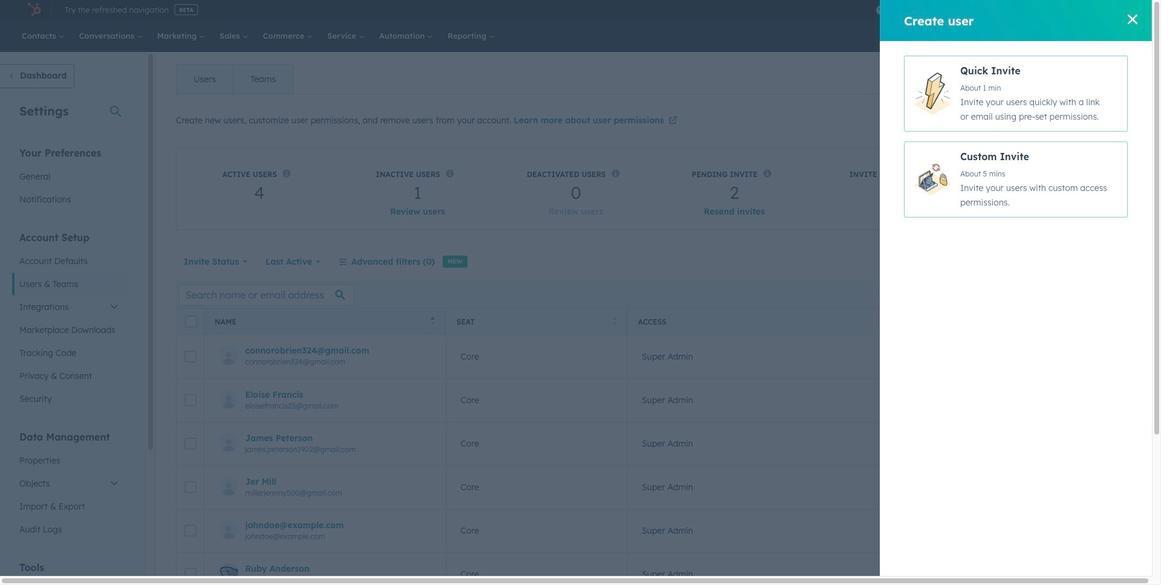 Task type: vqa. For each thing, say whether or not it's contained in the screenshot.
Press to sort. element
yes



Task type: describe. For each thing, give the bounding box(es) containing it.
jer mill image
[[1049, 4, 1060, 15]]

0 horizontal spatial link opens in a new window image
[[669, 117, 677, 126]]

ascending sort. press to sort descending. element
[[431, 317, 435, 327]]

1 horizontal spatial link opens in a new window image
[[1090, 208, 1098, 217]]

1 horizontal spatial link opens in a new window image
[[1090, 206, 1098, 220]]

1 main team element from the top
[[899, 335, 1081, 379]]

Search name or email address search field
[[179, 284, 354, 306]]

press to sort. element
[[612, 317, 617, 327]]

0 horizontal spatial link opens in a new window image
[[669, 114, 677, 129]]

close image
[[1128, 15, 1137, 24]]

ascending sort. press to sort descending. image
[[431, 317, 435, 325]]

press to sort. image
[[612, 317, 617, 325]]



Task type: locate. For each thing, give the bounding box(es) containing it.
navigation
[[176, 64, 293, 94]]

5 main team element from the top
[[899, 509, 1081, 553]]

menu
[[869, 0, 1137, 19]]

column header
[[899, 308, 1081, 335]]

your preferences element
[[12, 146, 126, 211]]

Search HubSpot search field
[[973, 25, 1110, 46]]

1 vertical spatial link opens in a new window image
[[1090, 208, 1098, 217]]

0 vertical spatial link opens in a new window image
[[669, 114, 677, 129]]

2 main team element from the top
[[899, 379, 1081, 422]]

data management element
[[12, 431, 126, 541]]

link opens in a new window image
[[669, 114, 677, 129], [1090, 208, 1098, 217]]

0 vertical spatial link opens in a new window image
[[669, 117, 677, 126]]

link opens in a new window image
[[669, 117, 677, 126], [1090, 206, 1098, 220]]

None checkbox
[[904, 56, 1128, 132], [904, 141, 1128, 218], [904, 56, 1128, 132], [904, 141, 1128, 218]]

marketplaces image
[[958, 5, 968, 16]]

1 vertical spatial link opens in a new window image
[[1090, 206, 1098, 220]]

main team element
[[899, 335, 1081, 379], [899, 379, 1081, 422], [899, 422, 1081, 466], [899, 466, 1081, 509], [899, 509, 1081, 553]]

4 main team element from the top
[[899, 466, 1081, 509]]

account setup element
[[12, 231, 126, 411]]

3 main team element from the top
[[899, 422, 1081, 466]]



